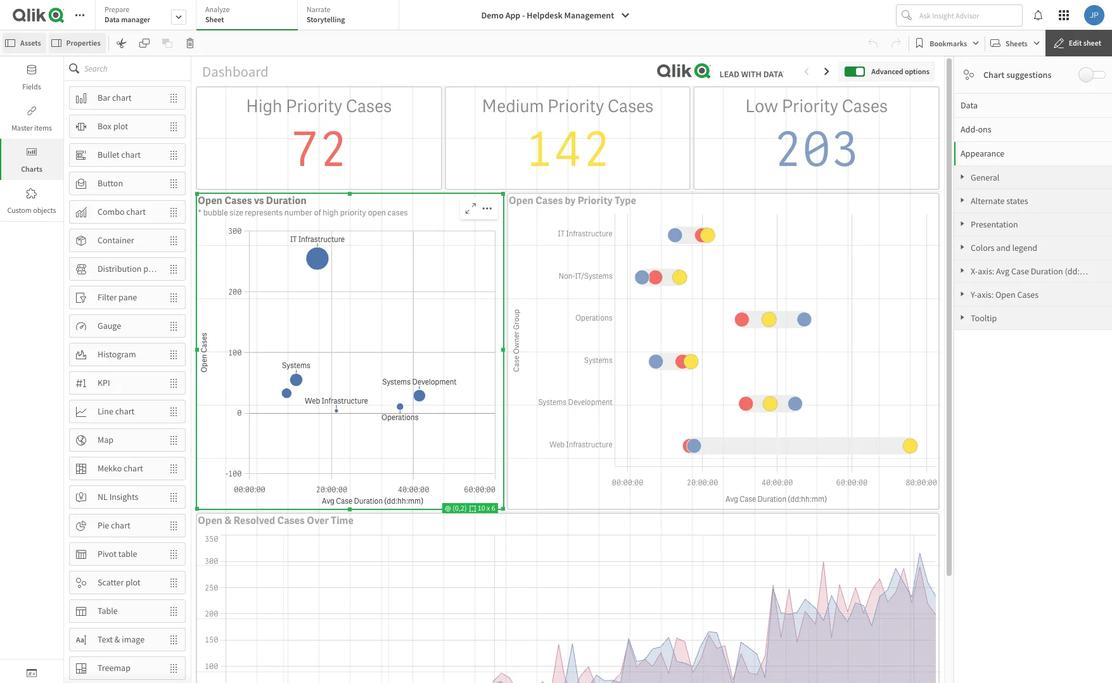 Task type: locate. For each thing, give the bounding box(es) containing it.
general
[[971, 172, 1000, 183]]

application containing 72
[[0, 0, 1113, 684]]

Ask Insight Advisor text field
[[918, 5, 1023, 25]]

1 vertical spatial triangle right image
[[955, 268, 971, 274]]

priority right high
[[286, 95, 343, 118]]

6 move image from the top
[[162, 344, 185, 366]]

sheets button
[[989, 33, 1044, 53]]

open inside open cases vs duration * bubble size represents number of high priority open cases
[[198, 194, 223, 208]]

move image for scatter plot
[[162, 572, 185, 594]]

app
[[506, 10, 521, 21]]

priority down next sheet: performance 'icon'
[[782, 95, 839, 118]]

1 vertical spatial data
[[961, 100, 978, 111]]

0 vertical spatial data
[[105, 15, 120, 24]]

delete image
[[185, 38, 195, 48]]

0 vertical spatial duration
[[266, 194, 307, 208]]

bookmarks button
[[913, 33, 983, 53]]

0 vertical spatial axis:
[[979, 266, 995, 277]]

move image right mekko chart at the bottom of page
[[162, 458, 185, 480]]

14 move image from the top
[[162, 658, 185, 679]]

0 horizontal spatial data
[[105, 15, 120, 24]]

kpi
[[98, 377, 110, 389]]

7 move image from the top
[[162, 373, 185, 394]]

bullet chart
[[98, 149, 141, 160]]

chart right line
[[115, 406, 135, 417]]

triangle right image down x-
[[955, 291, 971, 297]]

priority inside 'low priority cases 203'
[[782, 95, 839, 118]]

3 triangle right image from the top
[[955, 291, 971, 297]]

move image for kpi
[[162, 373, 185, 394]]

move image
[[162, 173, 185, 194], [162, 201, 185, 223], [162, 230, 185, 251], [162, 287, 185, 309], [162, 315, 185, 337], [162, 344, 185, 366], [162, 373, 185, 394], [162, 430, 185, 451], [162, 487, 185, 508], [162, 515, 185, 537], [162, 544, 185, 565], [162, 601, 185, 622], [162, 629, 185, 651], [162, 658, 185, 679]]

duration right vs
[[266, 194, 307, 208]]

1 move image from the top
[[162, 173, 185, 194]]

12 move image from the top
[[162, 601, 185, 622]]

4 move image from the top
[[162, 287, 185, 309]]

medium
[[482, 95, 544, 118]]

7 move image from the top
[[162, 572, 185, 594]]

tab list containing prepare
[[95, 0, 404, 32]]

chart right bar
[[112, 92, 132, 103]]

triangle right image up the y-
[[955, 268, 971, 274]]

5 move image from the top
[[162, 401, 185, 423]]

chart right mekko
[[124, 463, 143, 474]]

203
[[774, 118, 860, 181]]

13 move image from the top
[[162, 629, 185, 651]]

axis: left avg
[[979, 266, 995, 277]]

cases inside 'low priority cases 203'
[[842, 95, 888, 118]]

open for open cases vs duration * bubble size represents number of high priority open cases
[[198, 194, 223, 208]]

charts
[[21, 164, 42, 174]]

move image for text & image
[[162, 629, 185, 651]]

move image for nl insights
[[162, 487, 185, 508]]

priority for 203
[[782, 95, 839, 118]]

advanced options
[[872, 66, 930, 76]]

1 triangle right image from the top
[[955, 197, 971, 204]]

sheets
[[1006, 38, 1028, 48]]

2 vertical spatial triangle right image
[[955, 291, 971, 297]]

1 vertical spatial plot
[[143, 263, 158, 275]]

*
[[198, 208, 202, 218]]

combo chart
[[98, 206, 146, 218]]

manager
[[121, 15, 150, 24]]

2 triangle right image from the top
[[955, 221, 971, 227]]

plot right scatter at the left bottom
[[126, 577, 141, 589]]

pivot table
[[98, 549, 137, 560]]

filter pane
[[98, 292, 137, 303]]

case
[[1012, 266, 1030, 277]]

open for open cases by priority type
[[509, 194, 534, 208]]

high priority cases 72
[[246, 95, 392, 181]]

11 move image from the top
[[162, 544, 185, 565]]

triangle right image
[[955, 197, 971, 204], [955, 221, 971, 227], [955, 244, 971, 250], [955, 315, 971, 321]]

object image
[[27, 147, 37, 157]]

triangle right image
[[955, 174, 971, 180], [955, 268, 971, 274], [955, 291, 971, 297]]

open left the by
[[509, 194, 534, 208]]

move image down search text box
[[162, 87, 185, 109]]

move image for treemap
[[162, 658, 185, 679]]

suggestions
[[1007, 69, 1052, 81]]

& right 'text'
[[115, 634, 120, 646]]

chart for pie chart
[[111, 520, 130, 531]]

master
[[11, 123, 33, 133]]

duration
[[266, 194, 307, 208], [1032, 266, 1064, 277]]

move image right line chart
[[162, 401, 185, 423]]

3 triangle right image from the top
[[955, 244, 971, 250]]

chart for mekko chart
[[124, 463, 143, 474]]

priority inside high priority cases 72
[[286, 95, 343, 118]]

(dd:hh:mm)
[[1066, 266, 1110, 277]]

6 move image from the top
[[162, 458, 185, 480]]

add-ons tab
[[955, 117, 1113, 141]]

triangle right image down the y-
[[955, 315, 971, 321]]

& left resolved
[[225, 515, 232, 528]]

table
[[118, 549, 137, 560]]

4 move image from the top
[[162, 258, 185, 280]]

move image for gauge
[[162, 315, 185, 337]]

2 move image from the top
[[162, 201, 185, 223]]

data down prepare
[[105, 15, 120, 24]]

triangle right image for tooltip
[[955, 315, 971, 321]]

chart
[[112, 92, 132, 103], [121, 149, 141, 160], [126, 206, 146, 218], [115, 406, 135, 417], [124, 463, 143, 474], [111, 520, 130, 531]]

(0,2)
[[451, 504, 470, 513]]

move image for mekko chart
[[162, 458, 185, 480]]

8 move image from the top
[[162, 430, 185, 451]]

1 horizontal spatial &
[[225, 515, 232, 528]]

0 horizontal spatial &
[[115, 634, 120, 646]]

distribution
[[98, 263, 142, 275]]

appearance
[[961, 148, 1005, 159]]

move image right box plot
[[162, 116, 185, 137]]

states
[[1007, 195, 1029, 207]]

move image
[[162, 87, 185, 109], [162, 116, 185, 137], [162, 144, 185, 166], [162, 258, 185, 280], [162, 401, 185, 423], [162, 458, 185, 480], [162, 572, 185, 594]]

1 vertical spatial &
[[115, 634, 120, 646]]

triangle right image up x-
[[955, 244, 971, 250]]

open
[[198, 194, 223, 208], [509, 194, 534, 208], [996, 289, 1016, 301], [198, 515, 223, 528]]

4 triangle right image from the top
[[955, 315, 971, 321]]

move image for map
[[162, 430, 185, 451]]

tab list inside application
[[95, 0, 404, 32]]

open left resolved
[[198, 515, 223, 528]]

5 move image from the top
[[162, 315, 185, 337]]

time
[[331, 515, 354, 528]]

chart right pie
[[111, 520, 130, 531]]

0 vertical spatial triangle right image
[[955, 174, 971, 180]]

open left size
[[198, 194, 223, 208]]

custom objects
[[7, 205, 56, 215]]

10 move image from the top
[[162, 515, 185, 537]]

insights
[[109, 492, 139, 503]]

tooltip
[[971, 313, 998, 324]]

type
[[615, 194, 637, 208]]

appearance tab
[[955, 141, 1113, 166]]

application
[[0, 0, 1113, 684]]

1 vertical spatial duration
[[1032, 266, 1064, 277]]

open cases by priority type
[[509, 194, 637, 208]]

x
[[487, 504, 490, 513]]

move image for box plot
[[162, 116, 185, 137]]

1 horizontal spatial data
[[961, 100, 978, 111]]

pane
[[119, 292, 137, 303]]

assets button
[[3, 33, 46, 53]]

axis:
[[979, 266, 995, 277], [978, 289, 994, 301]]

of
[[314, 208, 321, 218]]

3 move image from the top
[[162, 144, 185, 166]]

duration right case
[[1032, 266, 1064, 277]]

edit sheet button
[[1046, 30, 1113, 56]]

duration inside open cases vs duration * bubble size represents number of high priority open cases
[[266, 194, 307, 208]]

histogram
[[98, 349, 136, 360]]

open
[[368, 208, 386, 218]]

2 triangle right image from the top
[[955, 268, 971, 274]]

properties
[[66, 38, 101, 48]]

fields button
[[0, 56, 63, 98]]

move image right the distribution plot
[[162, 258, 185, 280]]

link image
[[27, 106, 37, 116]]

& for resolved
[[225, 515, 232, 528]]

cases inside medium priority cases 142
[[608, 95, 654, 118]]

triangle right image for alternate states
[[955, 197, 971, 204]]

edit sheet
[[1070, 38, 1102, 48]]

high
[[323, 208, 339, 218]]

container
[[98, 235, 134, 246]]

axis: for x-
[[979, 266, 995, 277]]

move image right "scatter plot"
[[162, 572, 185, 594]]

chart right "combo"
[[126, 206, 146, 218]]

filter
[[98, 292, 117, 303]]

chart right bullet
[[121, 149, 141, 160]]

line chart
[[98, 406, 135, 417]]

bubble
[[203, 208, 228, 218]]

9 move image from the top
[[162, 487, 185, 508]]

triangle right image down "appearance"
[[955, 174, 971, 180]]

custom objects button
[[0, 180, 63, 221]]

chart
[[984, 69, 1005, 81]]

priority
[[286, 95, 343, 118], [548, 95, 605, 118], [782, 95, 839, 118], [578, 194, 613, 208]]

0 horizontal spatial duration
[[266, 194, 307, 208]]

vs
[[254, 194, 264, 208]]

sheet
[[1084, 38, 1102, 48]]

2 move image from the top
[[162, 116, 185, 137]]

axis: up tooltip on the right of the page
[[978, 289, 994, 301]]

1 move image from the top
[[162, 87, 185, 109]]

move image right bullet chart
[[162, 144, 185, 166]]

box
[[98, 121, 111, 132]]

box plot
[[98, 121, 128, 132]]

ons
[[979, 124, 992, 135]]

2 vertical spatial plot
[[126, 577, 141, 589]]

1 vertical spatial axis:
[[978, 289, 994, 301]]

number
[[285, 208, 313, 218]]

plot right distribution
[[143, 263, 158, 275]]

chart for bullet chart
[[121, 149, 141, 160]]

alternate states
[[971, 195, 1029, 207]]

0 vertical spatial plot
[[113, 121, 128, 132]]

1 triangle right image from the top
[[955, 174, 971, 180]]

plot right box
[[113, 121, 128, 132]]

cases
[[346, 95, 392, 118], [608, 95, 654, 118], [842, 95, 888, 118], [225, 194, 252, 208], [536, 194, 563, 208], [1018, 289, 1039, 301], [277, 515, 305, 528]]

master items
[[11, 123, 52, 133]]

&
[[225, 515, 232, 528], [115, 634, 120, 646]]

james peterson image
[[1085, 5, 1105, 25]]

0 vertical spatial &
[[225, 515, 232, 528]]

triangle right image for general
[[955, 174, 971, 180]]

database image
[[27, 65, 37, 75]]

priority right medium
[[548, 95, 605, 118]]

triangle right image for y-axis: open cases
[[955, 291, 971, 297]]

x-axis: avg case duration (dd:hh:mm)
[[971, 266, 1110, 277]]

priority inside medium priority cases 142
[[548, 95, 605, 118]]

triangle right image down general
[[955, 197, 971, 204]]

3 move image from the top
[[162, 230, 185, 251]]

tab list
[[95, 0, 404, 32]]

data up add-
[[961, 100, 978, 111]]

triangle right image up colors at the right top of page
[[955, 221, 971, 227]]

move image for pie chart
[[162, 515, 185, 537]]



Task type: describe. For each thing, give the bounding box(es) containing it.
scatter chart image
[[965, 70, 975, 80]]

add-ons
[[961, 124, 992, 135]]

map
[[98, 434, 114, 446]]

data inside data tab
[[961, 100, 978, 111]]

chart suggestions
[[984, 69, 1052, 81]]

triangle right image for x-axis: avg case duration (dd:hh:mm)
[[955, 268, 971, 274]]

10
[[478, 504, 486, 513]]

cases inside high priority cases 72
[[346, 95, 392, 118]]

scatter plot
[[98, 577, 141, 589]]

pie
[[98, 520, 109, 531]]

plot for distribution plot
[[143, 263, 158, 275]]

open down avg
[[996, 289, 1016, 301]]

items
[[34, 123, 52, 133]]

sheet
[[205, 15, 224, 24]]

management
[[565, 10, 615, 21]]

high
[[246, 95, 282, 118]]

storytelling
[[307, 15, 345, 24]]

pie chart
[[98, 520, 130, 531]]

-
[[523, 10, 525, 21]]

demo app - helpdesk management
[[482, 10, 615, 21]]

over
[[307, 515, 329, 528]]

scatter
[[98, 577, 124, 589]]

treemap
[[98, 663, 131, 674]]

move image for combo chart
[[162, 201, 185, 223]]

narrate storytelling
[[307, 4, 345, 24]]

custom
[[7, 205, 32, 215]]

72
[[290, 118, 348, 181]]

move image for filter pane
[[162, 287, 185, 309]]

combo
[[98, 206, 125, 218]]

priority right the by
[[578, 194, 613, 208]]

move image for distribution plot
[[162, 258, 185, 280]]

y-
[[971, 289, 978, 301]]

demo app - helpdesk management button
[[474, 5, 639, 25]]

plot for box plot
[[113, 121, 128, 132]]

resolved
[[234, 515, 275, 528]]

by
[[565, 194, 576, 208]]

move image for line chart
[[162, 401, 185, 423]]

6
[[492, 504, 496, 513]]

copy image
[[139, 38, 149, 48]]

priority for 142
[[548, 95, 605, 118]]

142
[[525, 118, 611, 181]]

open cases vs duration * bubble size represents number of high priority open cases
[[198, 194, 408, 218]]

low priority cases 203
[[746, 95, 888, 181]]

plot for scatter plot
[[126, 577, 141, 589]]

distribution plot
[[98, 263, 158, 275]]

properties button
[[49, 33, 106, 53]]

& for image
[[115, 634, 120, 646]]

analyze sheet
[[205, 4, 230, 24]]

open & resolved cases over time
[[198, 515, 354, 528]]

data inside prepare data manager
[[105, 15, 120, 24]]

gauge
[[98, 320, 121, 332]]

1 horizontal spatial duration
[[1032, 266, 1064, 277]]

next sheet: performance image
[[823, 66, 833, 77]]

puzzle image
[[27, 188, 37, 198]]

move image for table
[[162, 601, 185, 622]]

move image for button
[[162, 173, 185, 194]]

and
[[997, 242, 1011, 254]]

chart for combo chart
[[126, 206, 146, 218]]

variables image
[[27, 668, 37, 679]]

line
[[98, 406, 113, 417]]

priority for 72
[[286, 95, 343, 118]]

move image for container
[[162, 230, 185, 251]]

move image for bullet chart
[[162, 144, 185, 166]]

bar chart
[[98, 92, 132, 103]]

analyze
[[205, 4, 230, 14]]

nl insights
[[98, 492, 139, 503]]

Search text field
[[84, 56, 191, 81]]

move image for histogram
[[162, 344, 185, 366]]

move image for bar chart
[[162, 87, 185, 109]]

low
[[746, 95, 779, 118]]

master items button
[[0, 98, 63, 139]]

10 x 6
[[476, 504, 496, 513]]

bookmarks
[[930, 38, 968, 48]]

text
[[98, 634, 113, 646]]

legend
[[1013, 242, 1038, 254]]

alternate
[[971, 195, 1005, 207]]

avg
[[997, 266, 1010, 277]]

colors
[[971, 242, 995, 254]]

cases inside open cases vs duration * bubble size represents number of high priority open cases
[[225, 194, 252, 208]]

colors and legend
[[971, 242, 1038, 254]]

assets
[[20, 38, 41, 48]]

demo
[[482, 10, 504, 21]]

charts button
[[0, 139, 63, 180]]

cut image
[[116, 38, 127, 48]]

table
[[98, 606, 118, 617]]

data tab
[[955, 93, 1113, 117]]

chart for bar chart
[[112, 92, 132, 103]]

narrate
[[307, 4, 331, 14]]

advanced
[[872, 66, 904, 76]]

edit
[[1070, 38, 1083, 48]]

bar
[[98, 92, 110, 103]]

helpdesk
[[527, 10, 563, 21]]

represents
[[245, 208, 283, 218]]

bullet
[[98, 149, 120, 160]]

axis: for y-
[[978, 289, 994, 301]]

chart for line chart
[[115, 406, 135, 417]]

triangle right image for colors and legend
[[955, 244, 971, 250]]

triangle right image for presentation
[[955, 221, 971, 227]]

prepare data manager
[[105, 4, 150, 24]]

text & image
[[98, 634, 145, 646]]

mekko
[[98, 463, 122, 474]]

priority
[[340, 208, 366, 218]]

options
[[906, 66, 930, 76]]

y-axis: open cases
[[971, 289, 1039, 301]]

move image for pivot table
[[162, 544, 185, 565]]

image
[[122, 634, 145, 646]]

open for open & resolved cases over time
[[198, 515, 223, 528]]



Task type: vqa. For each thing, say whether or not it's contained in the screenshot.
the axis: corresponding to Y-
yes



